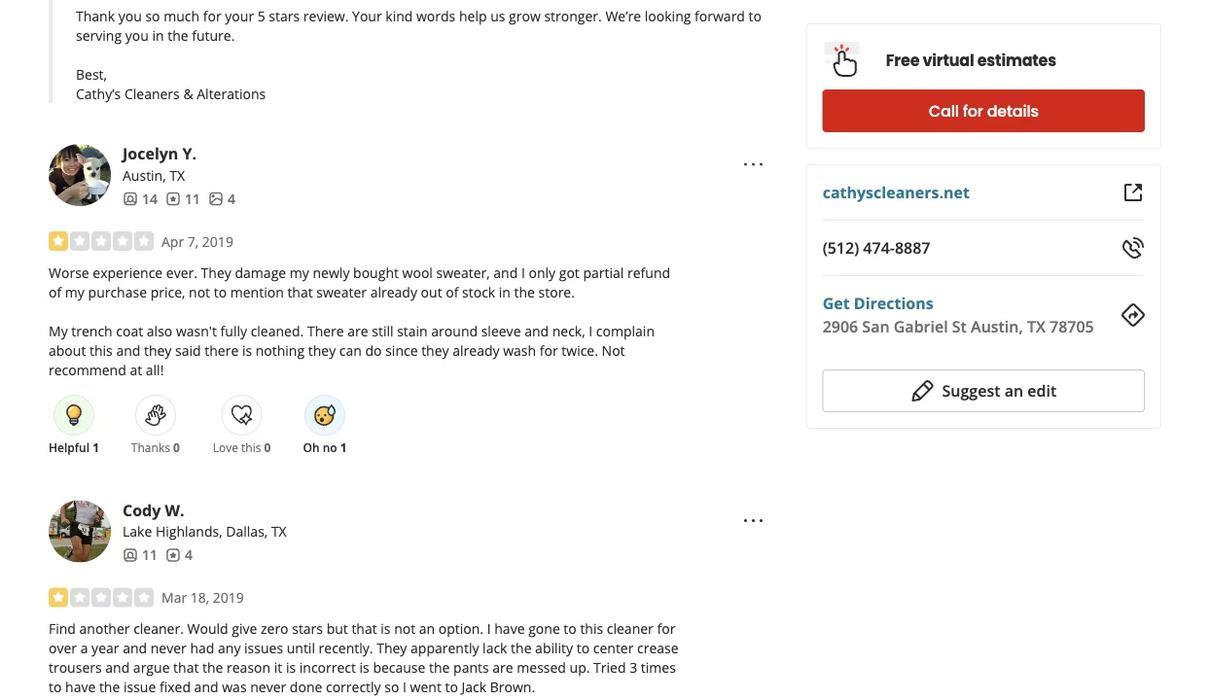 Task type: locate. For each thing, give the bounding box(es) containing it.
my
[[290, 263, 309, 282], [65, 283, 85, 301]]

1 reviews element from the top
[[165, 189, 201, 208]]

the down apparently
[[429, 659, 450, 678]]

stars up until
[[292, 620, 323, 639]]

tx up 16 review v2 icon
[[170, 166, 185, 185]]

they down the around
[[422, 341, 449, 360]]

was
[[222, 679, 247, 697]]

the right lack
[[511, 640, 532, 658]]

2019 for y.
[[202, 232, 234, 251]]

cody w. lake highlands, dallas, tx
[[123, 500, 287, 541]]

this inside the find another cleaner. would give zero stars but that is not an option. i have gone to this cleaner for over a year and never had any issues until recently. they apparently lack the ability to center crease trousers and argue that the reason it is incorrect is because the pants are messed up. tried 3 times to have the issue fixed and was never done correctly so i went to jack brown.
[[581, 620, 604, 639]]

0 right love
[[264, 440, 271, 456]]

the left the issue
[[99, 679, 120, 697]]

best, cathy's cleaners & alterations
[[76, 65, 266, 103]]

1 vertical spatial reviews element
[[165, 546, 193, 565]]

reviews element
[[165, 189, 201, 208], [165, 546, 193, 565]]

already down bought at the top left of page
[[371, 283, 418, 301]]

(0 reactions) element
[[173, 440, 180, 456], [264, 440, 271, 456]]

not
[[189, 283, 210, 301], [394, 620, 416, 639]]

already inside worse  experience ever. they damage my newly bought wool sweater, and i only got partial refund of my purchase price, not to mention that sweater already out of stock in the store.
[[371, 283, 418, 301]]

1 horizontal spatial not
[[394, 620, 416, 639]]

is inside my trench coat also wasn't fully cleaned. there are still stain around sleeve and neck, i complain about this and they said there is nothing they can do since they already wash for twice. not recommend at all!
[[242, 341, 252, 360]]

for
[[203, 6, 222, 25], [963, 100, 984, 122], [540, 341, 558, 360], [658, 620, 676, 639]]

austin, inside the get directions 2906 san gabriel st austin, tx 78705
[[972, 316, 1024, 337]]

partial
[[584, 263, 624, 282]]

1 horizontal spatial they
[[377, 640, 407, 658]]

center
[[594, 640, 634, 658]]

mar 18, 2019
[[162, 589, 244, 608]]

suggest an edit button
[[823, 370, 1146, 413]]

neck,
[[553, 322, 586, 340]]

to left mention
[[214, 283, 227, 301]]

to inside worse  experience ever. they damage my newly bought wool sweater, and i only got partial refund of my purchase price, not to mention that sweater already out of stock in the store.
[[214, 283, 227, 301]]

1 horizontal spatial an
[[1005, 381, 1024, 402]]

recently.
[[319, 640, 373, 658]]

0 vertical spatial menu image
[[742, 153, 766, 176]]

and up stock
[[494, 263, 518, 282]]

1 vertical spatial 2019
[[213, 589, 244, 608]]

1 horizontal spatial of
[[446, 283, 459, 301]]

0 vertical spatial never
[[151, 640, 187, 658]]

my trench coat also wasn't fully cleaned. there are still stain around sleeve and neck, i complain about this and they said there is nothing they can do since they already wash for twice. not recommend at all!
[[49, 322, 655, 379]]

78705
[[1050, 316, 1095, 337]]

reviews element right 14
[[165, 189, 201, 208]]

0 horizontal spatial are
[[348, 322, 369, 340]]

you right thank
[[118, 6, 142, 25]]

the down had on the left bottom
[[202, 659, 223, 678]]

0 vertical spatial 11
[[185, 189, 201, 208]]

1 vertical spatial have
[[65, 679, 96, 697]]

1 horizontal spatial 0
[[264, 440, 271, 456]]

1 horizontal spatial that
[[288, 283, 313, 301]]

until
[[287, 640, 315, 658]]

0 horizontal spatial tx
[[170, 166, 185, 185]]

friends element containing 11
[[123, 546, 158, 565]]

1 vertical spatial 4
[[185, 546, 193, 565]]

24 external link v2 image
[[1122, 181, 1146, 204]]

tx left 78705
[[1028, 316, 1046, 337]]

there
[[307, 322, 344, 340]]

0 vertical spatial reviews element
[[165, 189, 201, 208]]

11
[[185, 189, 201, 208], [142, 546, 158, 565]]

oh
[[303, 440, 320, 456]]

that down newly
[[288, 283, 313, 301]]

y.
[[183, 143, 197, 164]]

i inside worse  experience ever. they damage my newly bought wool sweater, and i only got partial refund of my purchase price, not to mention that sweater already out of stock in the store.
[[522, 263, 525, 282]]

photos element
[[208, 189, 236, 208]]

this inside my trench coat also wasn't fully cleaned. there are still stain around sleeve and neck, i complain about this and they said there is nothing they can do since they already wash for twice. not recommend at all!
[[90, 341, 113, 360]]

is down fully
[[242, 341, 252, 360]]

incorrect
[[300, 659, 356, 678]]

1 horizontal spatial 11
[[185, 189, 201, 208]]

1 vertical spatial you
[[125, 26, 149, 44]]

16 review v2 image
[[165, 548, 181, 564]]

2 they from the left
[[308, 341, 336, 360]]

0 horizontal spatial 4
[[185, 546, 193, 565]]

purchase
[[88, 283, 147, 301]]

of right out
[[446, 283, 459, 301]]

2 vertical spatial that
[[173, 659, 199, 678]]

1 vertical spatial my
[[65, 283, 85, 301]]

1
[[93, 440, 99, 456], [340, 440, 347, 456]]

1 horizontal spatial 4
[[228, 189, 236, 208]]

are inside my trench coat also wasn't fully cleaned. there are still stain around sleeve and neck, i complain about this and they said there is nothing they can do since they already wash for twice. not recommend at all!
[[348, 322, 369, 340]]

for inside the find another cleaner. would give zero stars but that is not an option. i have gone to this cleaner for over a year and never had any issues until recently. they apparently lack the ability to center crease trousers and argue that the reason it is incorrect is because the pants are messed up. tried 3 times to have the issue fixed and was never done correctly so i went to jack brown.
[[658, 620, 676, 639]]

1 horizontal spatial my
[[290, 263, 309, 282]]

serving
[[76, 26, 122, 44]]

they up because
[[377, 640, 407, 658]]

for down neck,
[[540, 341, 558, 360]]

1 they from the left
[[144, 341, 172, 360]]

it
[[274, 659, 283, 678]]

already down the around
[[453, 341, 500, 360]]

11 inside reviews element
[[185, 189, 201, 208]]

thanks
[[131, 440, 170, 456]]

have down trousers
[[65, 679, 96, 697]]

1 horizontal spatial (0 reactions) element
[[264, 440, 271, 456]]

they down there at the left top of the page
[[308, 341, 336, 360]]

0 vertical spatial so
[[145, 6, 160, 25]]

1 vertical spatial this
[[242, 440, 261, 456]]

4 inside reviews element
[[185, 546, 193, 565]]

they right ever.
[[201, 263, 232, 282]]

in right stock
[[499, 283, 511, 301]]

for up future.
[[203, 6, 222, 25]]

cathy's
[[76, 84, 121, 103]]

austin, right st
[[972, 316, 1024, 337]]

1 horizontal spatial have
[[495, 620, 525, 639]]

1 vertical spatial in
[[499, 283, 511, 301]]

1 horizontal spatial austin,
[[972, 316, 1024, 337]]

wash
[[503, 341, 537, 360]]

2019
[[202, 232, 234, 251], [213, 589, 244, 608]]

looking
[[645, 6, 692, 25]]

twice.
[[562, 341, 599, 360]]

11 inside 'friends' element
[[142, 546, 158, 565]]

still
[[372, 322, 394, 340]]

an up apparently
[[419, 620, 435, 639]]

1 (0 reactions) element from the left
[[173, 440, 180, 456]]

sleeve
[[482, 322, 521, 340]]

1 vertical spatial stars
[[292, 620, 323, 639]]

we're
[[606, 6, 642, 25]]

0 vertical spatial not
[[189, 283, 210, 301]]

4 inside photos element
[[228, 189, 236, 208]]

0 vertical spatial you
[[118, 6, 142, 25]]

16 photos v2 image
[[208, 191, 224, 207]]

(0 reactions) element right love
[[264, 440, 271, 456]]

1 star rating image for jocelyn y.
[[49, 232, 154, 251]]

1 vertical spatial austin,
[[972, 316, 1024, 337]]

1 star rating image up the another
[[49, 589, 154, 608]]

1 horizontal spatial in
[[499, 283, 511, 301]]

i left only
[[522, 263, 525, 282]]

for inside my trench coat also wasn't fully cleaned. there are still stain around sleeve and neck, i complain about this and they said there is nothing they can do since they already wash for twice. not recommend at all!
[[540, 341, 558, 360]]

love
[[213, 440, 238, 456]]

0 vertical spatial are
[[348, 322, 369, 340]]

grow
[[509, 6, 541, 25]]

2 (0 reactions) element from the left
[[264, 440, 271, 456]]

can
[[340, 341, 362, 360]]

are up can on the left
[[348, 322, 369, 340]]

0 horizontal spatial 1
[[93, 440, 99, 456]]

friends element
[[123, 189, 158, 208], [123, 546, 158, 565]]

lake
[[123, 523, 152, 541]]

11 for 'friends' element containing 11
[[142, 546, 158, 565]]

1 vertical spatial that
[[352, 620, 377, 639]]

1 1 from the left
[[93, 440, 99, 456]]

2 reviews element from the top
[[165, 546, 193, 565]]

0 horizontal spatial not
[[189, 283, 210, 301]]

an inside the find another cleaner. would give zero stars but that is not an option. i have gone to this cleaner for over a year and never had any issues until recently. they apparently lack the ability to center crease trousers and argue that the reason it is incorrect is because the pants are messed up. tried 3 times to have the issue fixed and was never done correctly so i went to jack brown.
[[419, 620, 435, 639]]

3 they from the left
[[422, 341, 449, 360]]

(1 reaction) element right 'no'
[[340, 440, 347, 456]]

oh no 1
[[303, 440, 347, 456]]

1 vertical spatial friends element
[[123, 546, 158, 565]]

another
[[79, 620, 130, 639]]

the down much
[[168, 26, 188, 44]]

reviews element containing 11
[[165, 189, 201, 208]]

2019 right '7,'
[[202, 232, 234, 251]]

sweater
[[317, 283, 367, 301]]

0 vertical spatial they
[[201, 263, 232, 282]]

out
[[421, 283, 443, 301]]

that up fixed
[[173, 659, 199, 678]]

i right neck,
[[589, 322, 593, 340]]

call
[[929, 100, 960, 122]]

1 vertical spatial 1 star rating image
[[49, 589, 154, 608]]

tx right dallas, at the bottom left of the page
[[271, 523, 287, 541]]

apparently
[[411, 640, 479, 658]]

an left edit
[[1005, 381, 1024, 402]]

0 vertical spatial already
[[371, 283, 418, 301]]

to left jack
[[445, 679, 458, 697]]

menu image for jocelyn y.
[[742, 153, 766, 176]]

is up because
[[381, 620, 391, 639]]

future.
[[192, 26, 235, 44]]

this down trench
[[90, 341, 113, 360]]

2019 right 18,
[[213, 589, 244, 608]]

st
[[953, 316, 968, 337]]

(0 reactions) element right thanks
[[173, 440, 180, 456]]

1 vertical spatial tx
[[1028, 316, 1046, 337]]

1 friends element from the top
[[123, 189, 158, 208]]

san
[[863, 316, 890, 337]]

cody
[[123, 500, 161, 521]]

0 vertical spatial 2019
[[202, 232, 234, 251]]

option.
[[439, 620, 484, 639]]

1 1 star rating image from the top
[[49, 232, 154, 251]]

1 right helpful
[[93, 440, 99, 456]]

never down it
[[250, 679, 286, 697]]

they inside the find another cleaner. would give zero stars but that is not an option. i have gone to this cleaner for over a year and never had any issues until recently. they apparently lack the ability to center crease trousers and argue that the reason it is incorrect is because the pants are messed up. tried 3 times to have the issue fixed and was never done correctly so i went to jack brown.
[[377, 640, 407, 658]]

tx inside 'jocelyn y. austin, tx'
[[170, 166, 185, 185]]

of
[[49, 283, 62, 301], [446, 283, 459, 301]]

0 vertical spatial austin,
[[123, 166, 166, 185]]

for inside button
[[963, 100, 984, 122]]

1 vertical spatial an
[[419, 620, 435, 639]]

0 horizontal spatial already
[[371, 283, 418, 301]]

0 horizontal spatial never
[[151, 640, 187, 658]]

0 vertical spatial an
[[1005, 381, 1024, 402]]

for up crease
[[658, 620, 676, 639]]

not inside worse  experience ever. they damage my newly bought wool sweater, and i only got partial refund of my purchase price, not to mention that sweater already out of stock in the store.
[[189, 283, 210, 301]]

0 horizontal spatial (0 reactions) element
[[173, 440, 180, 456]]

i down because
[[403, 679, 407, 697]]

0 vertical spatial tx
[[170, 166, 185, 185]]

austin, inside 'jocelyn y. austin, tx'
[[123, 166, 166, 185]]

stars right the 5
[[269, 6, 300, 25]]

1 horizontal spatial are
[[493, 659, 514, 678]]

no
[[323, 440, 337, 456]]

my down worse
[[65, 283, 85, 301]]

the down only
[[515, 283, 535, 301]]

1 0 from the left
[[173, 440, 180, 456]]

0 vertical spatial this
[[90, 341, 113, 360]]

2 1 star rating image from the top
[[49, 589, 154, 608]]

4 right "16 photos v2"
[[228, 189, 236, 208]]

2 horizontal spatial they
[[422, 341, 449, 360]]

and up argue
[[123, 640, 147, 658]]

for right call
[[963, 100, 984, 122]]

0 horizontal spatial an
[[419, 620, 435, 639]]

that
[[288, 283, 313, 301], [352, 620, 377, 639], [173, 659, 199, 678]]

0 horizontal spatial they
[[144, 341, 172, 360]]

1 horizontal spatial 1
[[340, 440, 347, 456]]

suggest
[[943, 381, 1001, 402]]

help
[[459, 6, 487, 25]]

friends element down lake
[[123, 546, 158, 565]]

0 horizontal spatial of
[[49, 283, 62, 301]]

jocelyn y. austin, tx
[[123, 143, 197, 185]]

0 horizontal spatial they
[[201, 263, 232, 282]]

1 vertical spatial are
[[493, 659, 514, 678]]

is right it
[[286, 659, 296, 678]]

0 vertical spatial 1 star rating image
[[49, 232, 154, 251]]

and down year on the bottom
[[105, 659, 130, 678]]

2 vertical spatial tx
[[271, 523, 287, 541]]

but
[[327, 620, 348, 639]]

1 vertical spatial not
[[394, 620, 416, 639]]

1 vertical spatial menu image
[[742, 510, 766, 533]]

friends element containing 14
[[123, 189, 158, 208]]

menu image
[[742, 153, 766, 176], [742, 510, 766, 533]]

fixed
[[160, 679, 191, 697]]

in inside thank you so much for your 5 stars review. your kind words help us grow stronger. we're looking forward to serving you in the future.
[[152, 26, 164, 44]]

0 vertical spatial that
[[288, 283, 313, 301]]

2 friends element from the top
[[123, 546, 158, 565]]

sweater,
[[437, 263, 490, 282]]

2 horizontal spatial tx
[[1028, 316, 1046, 337]]

of down worse
[[49, 283, 62, 301]]

2 horizontal spatial that
[[352, 620, 377, 639]]

2 menu image from the top
[[742, 510, 766, 533]]

you right serving
[[125, 26, 149, 44]]

(1 reaction) element for oh no 1
[[340, 440, 347, 456]]

and down coat
[[116, 341, 141, 360]]

0 horizontal spatial (1 reaction) element
[[93, 440, 99, 456]]

4 right 16 review v2 image
[[185, 546, 193, 565]]

get directions 2906 san gabriel st austin, tx 78705
[[823, 293, 1095, 337]]

2906
[[823, 316, 859, 337]]

call for details button
[[823, 90, 1146, 132]]

1 (1 reaction) element from the left
[[93, 440, 99, 456]]

edit
[[1028, 381, 1057, 402]]

in
[[152, 26, 164, 44], [499, 283, 511, 301]]

0 vertical spatial friends element
[[123, 189, 158, 208]]

4 for reviews element containing 4
[[185, 546, 193, 565]]

0 vertical spatial stars
[[269, 6, 300, 25]]

1 horizontal spatial tx
[[271, 523, 287, 541]]

1 star rating image for cody w.
[[49, 589, 154, 608]]

got
[[559, 263, 580, 282]]

2019 for w.
[[213, 589, 244, 608]]

0 horizontal spatial 11
[[142, 546, 158, 565]]

i inside my trench coat also wasn't fully cleaned. there are still stain around sleeve and neck, i complain about this and they said there is nothing they can do since they already wash for twice. not recommend at all!
[[589, 322, 593, 340]]

11 right 16 review v2 icon
[[185, 189, 201, 208]]

friends element left 16 review v2 icon
[[123, 189, 158, 208]]

apr 7, 2019
[[162, 232, 234, 251]]

8887
[[895, 238, 931, 258]]

1 star rating image up experience
[[49, 232, 154, 251]]

so
[[145, 6, 160, 25], [385, 679, 399, 697]]

love this 0
[[213, 440, 271, 456]]

in down much
[[152, 26, 164, 44]]

reviews element containing 4
[[165, 546, 193, 565]]

(1 reaction) element right helpful
[[93, 440, 99, 456]]

2 vertical spatial this
[[581, 620, 604, 639]]

my left newly
[[290, 263, 309, 282]]

1 horizontal spatial (1 reaction) element
[[340, 440, 347, 456]]

refund
[[628, 263, 671, 282]]

is up correctly
[[360, 659, 370, 678]]

1 right 'no'
[[340, 440, 347, 456]]

0 horizontal spatial 0
[[173, 440, 180, 456]]

and inside worse  experience ever. they damage my newly bought wool sweater, and i only got partial refund of my purchase price, not to mention that sweater already out of stock in the store.
[[494, 263, 518, 282]]

recommend
[[49, 361, 126, 379]]

1 vertical spatial 11
[[142, 546, 158, 565]]

16 review v2 image
[[165, 191, 181, 207]]

1 horizontal spatial never
[[250, 679, 286, 697]]

not up because
[[394, 620, 416, 639]]

not inside the find another cleaner. would give zero stars but that is not an option. i have gone to this cleaner for over a year and never had any issues until recently. they apparently lack the ability to center crease trousers and argue that the reason it is incorrect is because the pants are messed up. tried 3 times to have the issue fixed and was never done correctly so i went to jack brown.
[[394, 620, 416, 639]]

0 vertical spatial in
[[152, 26, 164, 44]]

1 star rating image
[[49, 232, 154, 251], [49, 589, 154, 608]]

1 vertical spatial already
[[453, 341, 500, 360]]

not down ever.
[[189, 283, 210, 301]]

1 menu image from the top
[[742, 153, 766, 176]]

11 right 16 friends v2 icon
[[142, 546, 158, 565]]

gabriel
[[894, 316, 949, 337]]

2 (1 reaction) element from the left
[[340, 440, 347, 456]]

are down lack
[[493, 659, 514, 678]]

this up center
[[581, 620, 604, 639]]

1 vertical spatial so
[[385, 679, 399, 697]]

this right love
[[242, 440, 261, 456]]

they down also
[[144, 341, 172, 360]]

0 horizontal spatial that
[[173, 659, 199, 678]]

not
[[602, 341, 625, 360]]

so left much
[[145, 6, 160, 25]]

0 horizontal spatial this
[[90, 341, 113, 360]]

1 vertical spatial they
[[377, 640, 407, 658]]

around
[[432, 322, 478, 340]]

1 horizontal spatial so
[[385, 679, 399, 697]]

0 horizontal spatial in
[[152, 26, 164, 44]]

1 horizontal spatial already
[[453, 341, 500, 360]]

apr
[[162, 232, 184, 251]]

0 horizontal spatial austin,
[[123, 166, 166, 185]]

have up lack
[[495, 620, 525, 639]]

cleaned.
[[251, 322, 304, 340]]

that up recently.
[[352, 620, 377, 639]]

(1 reaction) element
[[93, 440, 99, 456], [340, 440, 347, 456]]

issues
[[244, 640, 283, 658]]

2 of from the left
[[446, 283, 459, 301]]

reviews element down highlands,
[[165, 546, 193, 565]]

austin, down jocelyn
[[123, 166, 166, 185]]

never down cleaner. at the left of the page
[[151, 640, 187, 658]]

so down because
[[385, 679, 399, 697]]

0 vertical spatial 4
[[228, 189, 236, 208]]

get directions link
[[823, 293, 934, 314]]

0 horizontal spatial so
[[145, 6, 160, 25]]

to right forward
[[749, 6, 762, 25]]

0 right thanks
[[173, 440, 180, 456]]

1 horizontal spatial they
[[308, 341, 336, 360]]

2 horizontal spatial this
[[581, 620, 604, 639]]

are
[[348, 322, 369, 340], [493, 659, 514, 678]]



Task type: describe. For each thing, give the bounding box(es) containing it.
dallas,
[[226, 523, 268, 541]]

friends element for jocelyn y.
[[123, 189, 158, 208]]

in inside worse  experience ever. they damage my newly bought wool sweater, and i only got partial refund of my purchase price, not to mention that sweater already out of stock in the store.
[[499, 283, 511, 301]]

so inside thank you so much for your 5 stars review. your kind words help us grow stronger. we're looking forward to serving you in the future.
[[145, 6, 160, 25]]

5
[[258, 6, 266, 25]]

24 phone v2 image
[[1122, 237, 1146, 260]]

i up lack
[[487, 620, 491, 639]]

stain
[[397, 322, 428, 340]]

photo of cody w. image
[[49, 501, 111, 563]]

argue
[[133, 659, 170, 678]]

(512) 474-8887
[[823, 238, 931, 258]]

0 vertical spatial my
[[290, 263, 309, 282]]

stronger.
[[545, 6, 602, 25]]

there
[[205, 341, 239, 360]]

any
[[218, 640, 241, 658]]

they inside worse  experience ever. they damage my newly bought wool sweater, and i only got partial refund of my purchase price, not to mention that sweater already out of stock in the store.
[[201, 263, 232, 282]]

said
[[175, 341, 201, 360]]

call for details
[[929, 100, 1039, 122]]

all!
[[146, 361, 164, 379]]

tried
[[594, 659, 626, 678]]

ever.
[[166, 263, 198, 282]]

thank you so much for your 5 stars review. your kind words help us grow stronger. we're looking forward to serving you in the future.
[[76, 6, 762, 44]]

to inside thank you so much for your 5 stars review. your kind words help us grow stronger. we're looking forward to serving you in the future.
[[749, 6, 762, 25]]

helpful
[[49, 440, 90, 456]]

went
[[410, 679, 442, 697]]

menu image for cody w.
[[742, 510, 766, 533]]

nothing
[[256, 341, 305, 360]]

trousers
[[49, 659, 102, 678]]

cleaner
[[607, 620, 654, 639]]

14
[[142, 189, 158, 208]]

year
[[92, 640, 119, 658]]

had
[[190, 640, 215, 658]]

reviews element for y.
[[165, 189, 201, 208]]

kind
[[386, 6, 413, 25]]

1 horizontal spatial this
[[242, 440, 261, 456]]

reviews element for w.
[[165, 546, 193, 565]]

free
[[887, 50, 920, 72]]

my
[[49, 322, 68, 340]]

give
[[232, 620, 257, 639]]

a
[[80, 640, 88, 658]]

4 for photos element
[[228, 189, 236, 208]]

highlands,
[[156, 523, 223, 541]]

get
[[823, 293, 850, 314]]

24 directions v2 image
[[1122, 304, 1146, 327]]

over
[[49, 640, 77, 658]]

reason
[[227, 659, 271, 678]]

tx inside the get directions 2906 san gabriel st austin, tx 78705
[[1028, 316, 1046, 337]]

issue
[[124, 679, 156, 697]]

mention
[[230, 283, 284, 301]]

(0 reactions) element for thanks 0
[[173, 440, 180, 456]]

16 friends v2 image
[[123, 548, 138, 564]]

review.
[[304, 6, 349, 25]]

only
[[529, 263, 556, 282]]

would
[[187, 620, 228, 639]]

to down trousers
[[49, 679, 62, 697]]

that inside worse  experience ever. they damage my newly bought wool sweater, and i only got partial refund of my purchase price, not to mention that sweater already out of stock in the store.
[[288, 283, 313, 301]]

cathyscleaners.net link
[[823, 182, 970, 203]]

bought
[[353, 263, 399, 282]]

store.
[[539, 283, 575, 301]]

since
[[386, 341, 418, 360]]

to up 'up.'
[[577, 640, 590, 658]]

complain
[[597, 322, 655, 340]]

virtual
[[923, 50, 975, 72]]

estimates
[[978, 50, 1057, 72]]

(0 reactions) element for love this 0
[[264, 440, 271, 456]]

stars inside thank you so much for your 5 stars review. your kind words help us grow stronger. we're looking forward to serving you in the future.
[[269, 6, 300, 25]]

jocelyn y. link
[[123, 143, 197, 164]]

lack
[[483, 640, 508, 658]]

stock
[[462, 283, 496, 301]]

helpful 1
[[49, 440, 99, 456]]

up.
[[570, 659, 590, 678]]

pants
[[454, 659, 489, 678]]

mar
[[162, 589, 187, 608]]

best,
[[76, 65, 107, 83]]

to up ability at the left bottom of page
[[564, 620, 577, 639]]

find
[[49, 620, 76, 639]]

and left was
[[194, 679, 219, 697]]

experience
[[93, 263, 163, 282]]

at
[[130, 361, 142, 379]]

1 vertical spatial never
[[250, 679, 286, 697]]

stars inside the find another cleaner. would give zero stars but that is not an option. i have gone to this cleaner for over a year and never had any issues until recently. they apparently lack the ability to center crease trousers and argue that the reason it is incorrect is because the pants are messed up. tried 3 times to have the issue fixed and was never done correctly so i went to jack brown.
[[292, 620, 323, 639]]

tx inside cody w. lake highlands, dallas, tx
[[271, 523, 287, 541]]

done
[[290, 679, 323, 697]]

crease
[[638, 640, 679, 658]]

trench
[[71, 322, 113, 340]]

the inside thank you so much for your 5 stars review. your kind words help us grow stronger. we're looking forward to serving you in the future.
[[168, 26, 188, 44]]

coat
[[116, 322, 143, 340]]

(1 reaction) element for helpful 1
[[93, 440, 99, 456]]

2 0 from the left
[[264, 440, 271, 456]]

worse
[[49, 263, 89, 282]]

are inside the find another cleaner. would give zero stars but that is not an option. i have gone to this cleaner for over a year and never had any issues until recently. they apparently lack the ability to center crease trousers and argue that the reason it is incorrect is because the pants are messed up. tried 3 times to have the issue fixed and was never done correctly so i went to jack brown.
[[493, 659, 514, 678]]

about
[[49, 341, 86, 360]]

thanks 0
[[131, 440, 180, 456]]

2 1 from the left
[[340, 440, 347, 456]]

cody w. link
[[123, 500, 184, 521]]

alterations
[[197, 84, 266, 103]]

worse  experience ever. they damage my newly bought wool sweater, and i only got partial refund of my purchase price, not to mention that sweater already out of stock in the store.
[[49, 263, 671, 301]]

directions
[[854, 293, 934, 314]]

16 friends v2 image
[[123, 191, 138, 207]]

already inside my trench coat also wasn't fully cleaned. there are still stain around sleeve and neck, i complain about this and they said there is nothing they can do since they already wash for twice. not recommend at all!
[[453, 341, 500, 360]]

your
[[225, 6, 254, 25]]

0 horizontal spatial have
[[65, 679, 96, 697]]

and up the wash
[[525, 322, 549, 340]]

24 pencil v2 image
[[912, 380, 935, 403]]

3
[[630, 659, 638, 678]]

photo of jocelyn y. image
[[49, 144, 111, 206]]

damage
[[235, 263, 286, 282]]

jack
[[462, 679, 487, 697]]

0 horizontal spatial my
[[65, 283, 85, 301]]

for inside thank you so much for your 5 stars review. your kind words help us grow stronger. we're looking forward to serving you in the future.
[[203, 6, 222, 25]]

messed
[[517, 659, 566, 678]]

your
[[352, 6, 382, 25]]

wasn't
[[176, 322, 217, 340]]

zero
[[261, 620, 289, 639]]

price,
[[151, 283, 185, 301]]

1 of from the left
[[49, 283, 62, 301]]

so inside the find another cleaner. would give zero stars but that is not an option. i have gone to this cleaner for over a year and never had any issues until recently. they apparently lack the ability to center crease trousers and argue that the reason it is incorrect is because the pants are messed up. tried 3 times to have the issue fixed and was never done correctly so i went to jack brown.
[[385, 679, 399, 697]]

11 for reviews element containing 11
[[185, 189, 201, 208]]

&
[[183, 84, 193, 103]]

also
[[147, 322, 173, 340]]

cleaner.
[[134, 620, 184, 639]]

correctly
[[326, 679, 381, 697]]

an inside button
[[1005, 381, 1024, 402]]

friends element for cody w.
[[123, 546, 158, 565]]

thank
[[76, 6, 115, 25]]

0 vertical spatial have
[[495, 620, 525, 639]]

the inside worse  experience ever. they damage my newly bought wool sweater, and i only got partial refund of my purchase price, not to mention that sweater already out of stock in the store.
[[515, 283, 535, 301]]



Task type: vqa. For each thing, say whether or not it's contained in the screenshot.
'Latin American' link
no



